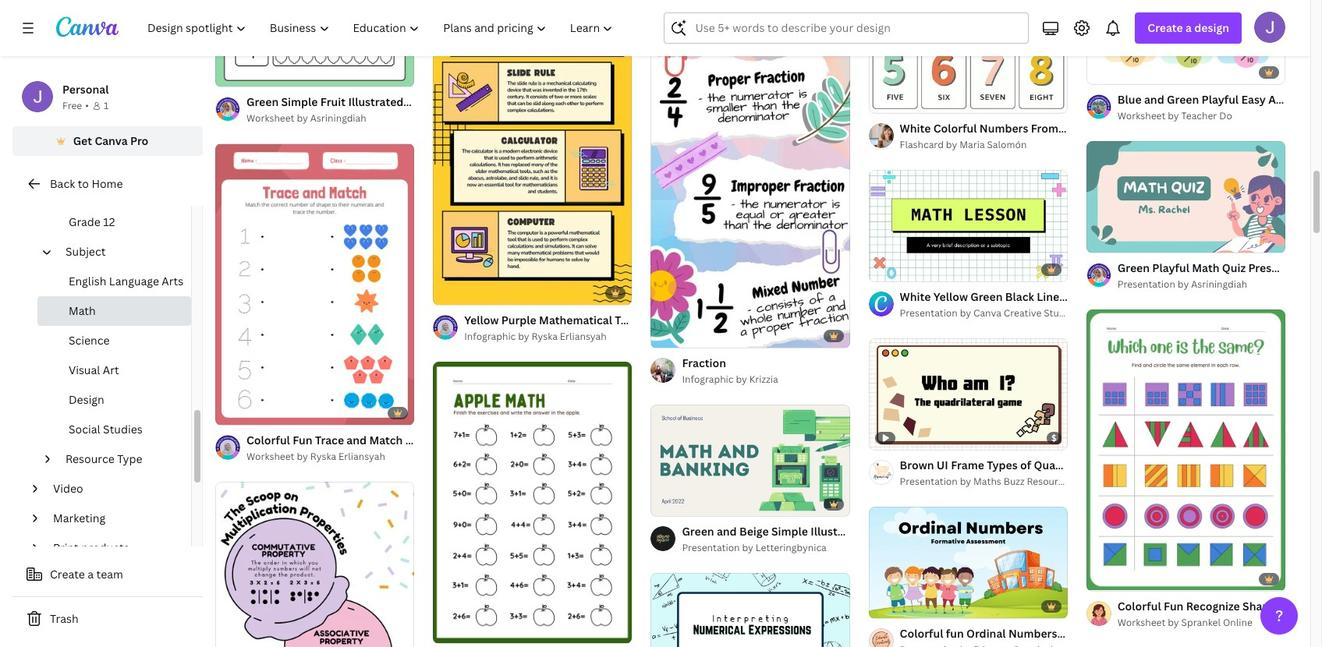 Task type: describe. For each thing, give the bounding box(es) containing it.
green playful math quiz presentation link
[[1118, 259, 1317, 277]]

colorful fun ordinal numbers assessment presentation image
[[869, 507, 1068, 619]]

•
[[85, 99, 89, 112]]

by left letteringbynica
[[742, 541, 754, 555]]

green inside the green playful math quiz presentation presentation by asriningdiah
[[1118, 260, 1150, 275]]

blue and green playful easy addition worksheet image
[[1087, 0, 1286, 84]]

resource
[[66, 452, 114, 467]]

ordinal
[[967, 627, 1006, 641]]

create a team button
[[12, 559, 203, 591]]

top level navigation element
[[137, 12, 627, 44]]

fraction infographic by krizzia
[[682, 356, 778, 386]]

fraction
[[682, 356, 726, 371]]

worksheet by sprankel online link
[[1118, 615, 1286, 631]]

canva inside button
[[95, 133, 128, 148]]

green inside the blue and green playful easy addition w worksheet by teacher do
[[1167, 92, 1199, 107]]

easy
[[1242, 92, 1266, 107]]

white yellow green black lined grids and frames senior high to uni education presentation image
[[869, 170, 1068, 282]]

infographic inside fraction infographic by krizzia
[[682, 373, 734, 386]]

erliansyah inside yellow purple mathematical tools across the ages infographic infographic by ryska erliansyah
[[560, 330, 607, 343]]

1 for white yellow green black lined grids and frames senior high to uni education presentation image
[[880, 263, 884, 274]]

subject
[[66, 244, 106, 259]]

and inside the blue and green playful easy addition w worksheet by teacher do
[[1145, 92, 1165, 107]]

create for create a team
[[50, 567, 85, 582]]

create a design button
[[1136, 12, 1242, 44]]

design
[[69, 392, 104, 407]]

worksheet by asriningdiah
[[247, 112, 366, 125]]

flashcard by maria salomón link
[[900, 137, 1068, 153]]

online
[[1223, 616, 1253, 629]]

1 for the white colorful numbers from 1 to 20 flashcards image
[[880, 94, 884, 106]]

white colorful numbers from 1 to 20 flashcards link
[[900, 120, 1158, 137]]

yellow
[[464, 313, 499, 328]]

across
[[646, 313, 682, 328]]

get
[[73, 133, 92, 148]]

marketing link
[[47, 504, 182, 534]]

personal
[[62, 82, 109, 97]]

get canva pro
[[73, 133, 149, 148]]

print products link
[[47, 534, 182, 563]]

colorful for colorful fun ordinal numbers assessment presentation
[[900, 627, 944, 641]]

of for presentation by letteringbynica
[[669, 498, 677, 509]]

type
[[117, 452, 142, 467]]

science
[[69, 333, 110, 348]]

green playful math quiz presentation presentation by asriningdiah
[[1118, 260, 1317, 291]]

maria
[[960, 138, 985, 151]]

green simple fruit illustrated mathematics count and color worksheet image
[[215, 0, 414, 87]]

yellow purple mathematical tools across the ages infographic link
[[464, 312, 793, 329]]

from
[[1031, 121, 1059, 136]]

trash link
[[12, 604, 203, 635]]

14 for presentation by canva creative studio
[[897, 263, 907, 274]]

purple
[[502, 313, 537, 328]]

a for team
[[88, 567, 94, 582]]

colorful inside white colorful numbers from 1 to 20 flashcards flashcard by maria salomón
[[934, 121, 977, 136]]

a for design
[[1186, 20, 1192, 35]]

visual
[[69, 363, 100, 378]]

do
[[1220, 109, 1233, 122]]

back to home link
[[12, 169, 203, 200]]

marketing
[[53, 511, 105, 526]]

1 vertical spatial numbers
[[1009, 627, 1058, 641]]

presentation by canva creative studio link
[[900, 306, 1074, 321]]

1 of 3
[[880, 94, 902, 106]]

free
[[62, 99, 82, 112]]

presentation by canva creative studio
[[900, 306, 1074, 320]]

grade 11 link
[[37, 178, 191, 208]]

by left maths
[[960, 475, 971, 489]]

products
[[81, 541, 129, 556]]

0 horizontal spatial 12
[[103, 215, 115, 229]]

ages
[[704, 313, 730, 328]]

by inside "link"
[[297, 112, 308, 125]]

worksheet by sprankel online
[[1118, 616, 1253, 629]]

of inside the 1 of 3 link
[[886, 94, 895, 106]]

letteringbynica
[[756, 541, 827, 555]]

jacob simon image
[[1255, 12, 1286, 43]]

fun
[[946, 627, 964, 641]]

1 for green and beige simple illustrated textured simple math and banking education presentation image
[[662, 498, 667, 509]]

addition
[[1269, 92, 1315, 107]]

quiz
[[1223, 260, 1246, 275]]

by inside fraction infographic by krizzia
[[736, 373, 747, 386]]

colorful fun trace and match worksheet link
[[247, 433, 462, 450]]

sprankel
[[1182, 616, 1221, 629]]

numbers inside white colorful numbers from 1 to 20 flashcards flashcard by maria salomón
[[980, 121, 1029, 136]]

to
[[78, 176, 89, 191]]

blue and green playful easy addition w link
[[1118, 91, 1323, 108]]

of for presentation by asriningdiah
[[1104, 234, 1113, 245]]

blue and green playful easy addition w worksheet by teacher do
[[1118, 92, 1323, 122]]

1 horizontal spatial 1 of 12 link
[[869, 507, 1068, 619]]

mathematical
[[539, 313, 613, 328]]

$
[[1052, 432, 1057, 444]]

green playful math quiz presentation image
[[1087, 141, 1286, 253]]

by inside 'colorful fun trace and match worksheet worksheet by ryska erliansyah'
[[297, 451, 308, 464]]

ryska inside 'colorful fun trace and match worksheet worksheet by ryska erliansyah'
[[310, 451, 336, 464]]

green fun apple math worksheet image
[[433, 362, 632, 644]]

presentation by maths buzz resources link
[[900, 475, 1074, 490]]

team
[[96, 567, 123, 582]]

language
[[109, 274, 159, 289]]

worksheet inside the blue and green playful easy addition w worksheet by teacher do
[[1118, 109, 1166, 122]]

worksheet by asriningdiah link
[[247, 111, 414, 127]]

resource type
[[66, 452, 142, 467]]



Task type: locate. For each thing, give the bounding box(es) containing it.
2 grade from the top
[[69, 215, 101, 229]]

by down purple
[[518, 330, 530, 343]]

1 horizontal spatial ryska
[[532, 330, 558, 343]]

0 horizontal spatial canva
[[95, 133, 128, 148]]

by down fun
[[297, 451, 308, 464]]

0 horizontal spatial a
[[88, 567, 94, 582]]

14 for presentation by asriningdiah
[[1115, 234, 1125, 245]]

by inside the green playful math quiz presentation presentation by asriningdiah
[[1178, 277, 1189, 291]]

presentation
[[1249, 260, 1317, 275], [1118, 277, 1176, 291], [900, 306, 958, 320], [900, 475, 958, 489], [682, 541, 740, 555], [1126, 627, 1195, 641]]

buzz
[[1004, 475, 1025, 489]]

colorful
[[934, 121, 977, 136], [247, 433, 290, 448], [900, 627, 944, 641]]

create for create a design
[[1148, 20, 1183, 35]]

asriningdiah inside "link"
[[310, 112, 366, 125]]

0 vertical spatial grade
[[69, 185, 101, 200]]

and inside 'colorful fun trace and match worksheet worksheet by ryska erliansyah'
[[347, 433, 367, 448]]

yellow purple mathematical tools across the ages infographic image
[[433, 0, 632, 305]]

12 for colorful fun ordinal numbers assessment presentation "image"
[[897, 600, 906, 612]]

1 horizontal spatial 1 of 12
[[880, 600, 906, 612]]

of
[[886, 94, 895, 106], [1104, 234, 1113, 245], [886, 263, 895, 274], [669, 498, 677, 509], [886, 600, 895, 612]]

erliansyah down colorful fun trace and match worksheet link
[[339, 451, 385, 464]]

1 vertical spatial math
[[69, 304, 96, 318]]

grade 12 link
[[37, 208, 191, 237]]

1 vertical spatial playful
[[1153, 260, 1190, 275]]

0 horizontal spatial 14
[[897, 263, 907, 274]]

0 horizontal spatial create
[[50, 567, 85, 582]]

presentation by letteringbynica
[[682, 541, 827, 555]]

1 for green playful math quiz presentation image
[[1098, 234, 1102, 245]]

1 vertical spatial 1 of 12
[[880, 600, 906, 612]]

0 vertical spatial numbers
[[980, 121, 1029, 136]]

0 vertical spatial playful
[[1202, 92, 1239, 107]]

colorful for colorful fun trace and match worksheet worksheet by ryska erliansyah
[[247, 433, 290, 448]]

1 vertical spatial create
[[50, 567, 85, 582]]

by down "fraction" "link"
[[736, 373, 747, 386]]

1 horizontal spatial green
[[1167, 92, 1199, 107]]

0 horizontal spatial 1 of 12
[[662, 498, 689, 509]]

of for presentation by canva creative studio
[[886, 263, 895, 274]]

1 of 3 link
[[869, 0, 1068, 113]]

0 vertical spatial create
[[1148, 20, 1183, 35]]

a left design
[[1186, 20, 1192, 35]]

1 horizontal spatial 12
[[679, 498, 689, 509]]

1 horizontal spatial a
[[1186, 20, 1192, 35]]

0 vertical spatial erliansyah
[[560, 330, 607, 343]]

1 for colorful fun ordinal numbers assessment presentation "image"
[[880, 600, 884, 612]]

worksheet by ryska erliansyah link
[[247, 450, 414, 465]]

0 horizontal spatial math
[[69, 304, 96, 318]]

1 of 12 for colorful fun ordinal numbers assessment presentation "image"
[[880, 600, 906, 612]]

free •
[[62, 99, 89, 112]]

get canva pro button
[[12, 126, 203, 156]]

1 horizontal spatial 14
[[1115, 234, 1125, 245]]

by down green playful math quiz presentation 'link'
[[1178, 277, 1189, 291]]

grade 11
[[69, 185, 115, 200]]

a
[[1186, 20, 1192, 35], [88, 567, 94, 582]]

ryska inside yellow purple mathematical tools across the ages infographic infographic by ryska erliansyah
[[532, 330, 558, 343]]

1 vertical spatial infographic
[[464, 330, 516, 343]]

0 horizontal spatial green
[[1118, 260, 1150, 275]]

ryska down trace
[[310, 451, 336, 464]]

by down green simple fruit illustrated mathematics count and color worksheet image
[[297, 112, 308, 125]]

erliansyah down mathematical
[[560, 330, 607, 343]]

2 vertical spatial infographic
[[682, 373, 734, 386]]

1 vertical spatial grade
[[69, 215, 101, 229]]

0 vertical spatial canva
[[95, 133, 128, 148]]

1 horizontal spatial 1 of 14
[[1098, 234, 1125, 245]]

1 inside white colorful numbers from 1 to 20 flashcards flashcard by maria salomón
[[1061, 121, 1067, 136]]

white colorful numbers from 1 to 20 flashcards flashcard by maria salomón
[[900, 121, 1158, 151]]

0 vertical spatial asriningdiah
[[310, 112, 366, 125]]

1 vertical spatial erliansyah
[[339, 451, 385, 464]]

numbers right ordinal
[[1009, 627, 1058, 641]]

back
[[50, 176, 75, 191]]

visual art
[[69, 363, 119, 378]]

by inside white colorful numbers from 1 to 20 flashcards flashcard by maria salomón
[[946, 138, 958, 151]]

home
[[92, 176, 123, 191]]

3
[[897, 94, 902, 106]]

infographic by krizzia link
[[682, 372, 778, 388]]

1 of 12
[[662, 498, 689, 509], [880, 600, 906, 612]]

and
[[1145, 92, 1165, 107], [347, 433, 367, 448]]

1 vertical spatial colorful
[[247, 433, 290, 448]]

english
[[69, 274, 106, 289]]

2 horizontal spatial 12
[[897, 600, 906, 612]]

canva left creative at the right top of page
[[974, 306, 1002, 320]]

tools
[[615, 313, 643, 328]]

teacher
[[1182, 109, 1217, 122]]

1 of 14 link for presentation by canva creative studio
[[869, 170, 1068, 282]]

by inside the blue and green playful easy addition w worksheet by teacher do
[[1168, 109, 1180, 122]]

print
[[53, 541, 79, 556]]

science link
[[37, 326, 191, 356]]

0 vertical spatial colorful
[[934, 121, 977, 136]]

2 vertical spatial 12
[[897, 600, 906, 612]]

pro
[[130, 133, 149, 148]]

12
[[103, 215, 115, 229], [679, 498, 689, 509], [897, 600, 906, 612]]

1 vertical spatial and
[[347, 433, 367, 448]]

resource type button
[[59, 445, 182, 474]]

print products
[[53, 541, 129, 556]]

1 of 12 for green and beige simple illustrated textured simple math and banking education presentation image
[[662, 498, 689, 509]]

assessment
[[1060, 627, 1124, 641]]

by left the teacher
[[1168, 109, 1180, 122]]

and right blue
[[1145, 92, 1165, 107]]

math up presentation by asriningdiah link
[[1192, 260, 1220, 275]]

subject button
[[59, 237, 182, 267]]

0 horizontal spatial 1 of 12 link
[[651, 405, 850, 517]]

0 horizontal spatial and
[[347, 433, 367, 448]]

1 vertical spatial 12
[[679, 498, 689, 509]]

colorful fun trace and match worksheet worksheet by ryska erliansyah
[[247, 433, 462, 464]]

None search field
[[664, 12, 1029, 44]]

Search search field
[[696, 13, 1019, 43]]

infographic right ages
[[732, 313, 793, 328]]

1 vertical spatial 1 of 14
[[880, 263, 907, 274]]

12 for green and beige simple illustrated textured simple math and banking education presentation image
[[679, 498, 689, 509]]

fraction link
[[682, 355, 778, 372]]

ryska down purple
[[532, 330, 558, 343]]

colorful fun recognize shapes worksheet in colorful bold style image
[[1087, 310, 1286, 591]]

1 vertical spatial green
[[1118, 260, 1150, 275]]

back to home
[[50, 176, 123, 191]]

english language arts link
[[37, 267, 191, 297]]

create inside button
[[50, 567, 85, 582]]

canva
[[95, 133, 128, 148], [974, 306, 1002, 320]]

trash
[[50, 612, 79, 627]]

english language arts
[[69, 274, 184, 289]]

trace
[[315, 433, 344, 448]]

0 vertical spatial 12
[[103, 215, 115, 229]]

visual art link
[[37, 356, 191, 385]]

to
[[1070, 121, 1082, 136]]

1 horizontal spatial canva
[[974, 306, 1002, 320]]

0 vertical spatial a
[[1186, 20, 1192, 35]]

1 grade from the top
[[69, 185, 101, 200]]

0 horizontal spatial playful
[[1153, 260, 1190, 275]]

0 vertical spatial math
[[1192, 260, 1220, 275]]

a inside dropdown button
[[1186, 20, 1192, 35]]

colorful fun ordinal numbers assessment presentation
[[900, 627, 1195, 641]]

20
[[1085, 121, 1099, 136]]

1 horizontal spatial create
[[1148, 20, 1183, 35]]

salomón
[[987, 138, 1027, 151]]

grade 12
[[69, 215, 115, 229]]

by left creative at the right top of page
[[960, 306, 971, 320]]

1 horizontal spatial math
[[1192, 260, 1220, 275]]

white colorful numbers from 1 to 20 flashcards image
[[869, 0, 1068, 113]]

playful up presentation by asriningdiah link
[[1153, 260, 1190, 275]]

create inside dropdown button
[[1148, 20, 1183, 35]]

worksheet by teacher do link
[[1118, 108, 1286, 124]]

1
[[880, 94, 884, 106], [104, 99, 109, 112], [1061, 121, 1067, 136], [1098, 234, 1102, 245], [880, 263, 884, 274], [662, 498, 667, 509], [880, 600, 884, 612]]

video
[[53, 481, 83, 496]]

match
[[369, 433, 403, 448]]

w
[[1317, 92, 1323, 107]]

1 horizontal spatial and
[[1145, 92, 1165, 107]]

0 horizontal spatial asriningdiah
[[310, 112, 366, 125]]

worksheet inside "link"
[[247, 112, 295, 125]]

create left design
[[1148, 20, 1183, 35]]

infographic by ryska erliansyah link
[[464, 329, 632, 345]]

playful up do
[[1202, 92, 1239, 107]]

colorful inside 'colorful fun trace and match worksheet worksheet by ryska erliansyah'
[[247, 433, 290, 448]]

green up presentation by asriningdiah link
[[1118, 260, 1150, 275]]

0 horizontal spatial 1 of 14
[[880, 263, 907, 274]]

design
[[1195, 20, 1230, 35]]

erliansyah
[[560, 330, 607, 343], [339, 451, 385, 464]]

1 of 14 for presentation by asriningdiah
[[1098, 234, 1125, 245]]

0 vertical spatial green
[[1167, 92, 1199, 107]]

1 vertical spatial canva
[[974, 306, 1002, 320]]

1 vertical spatial 14
[[897, 263, 907, 274]]

flashcards
[[1101, 121, 1158, 136]]

asriningdiah inside the green playful math quiz presentation presentation by asriningdiah
[[1192, 277, 1248, 291]]

infographic down fraction
[[682, 373, 734, 386]]

1 horizontal spatial erliansyah
[[560, 330, 607, 343]]

creative
[[1004, 306, 1042, 320]]

by inside yellow purple mathematical tools across the ages infographic infographic by ryska erliansyah
[[518, 330, 530, 343]]

create down print
[[50, 567, 85, 582]]

infographic down yellow
[[464, 330, 516, 343]]

green and beige simple illustrated textured simple math and banking education presentation image
[[651, 405, 850, 517]]

math down english
[[69, 304, 96, 318]]

a left "team"
[[88, 567, 94, 582]]

social studies
[[69, 422, 143, 437]]

numbers up salomón
[[980, 121, 1029, 136]]

1 vertical spatial asriningdiah
[[1192, 277, 1248, 291]]

1 horizontal spatial 1 of 14 link
[[1087, 141, 1286, 253]]

0 vertical spatial 1 of 12
[[662, 498, 689, 509]]

and right trace
[[347, 433, 367, 448]]

math inside the green playful math quiz presentation presentation by asriningdiah
[[1192, 260, 1220, 275]]

flashcard
[[900, 138, 944, 151]]

yellow purple mathematical tools across the ages infographic infographic by ryska erliansyah
[[464, 313, 793, 343]]

by left sprankel
[[1168, 616, 1180, 629]]

resources
[[1027, 475, 1074, 489]]

1 of 14 link
[[1087, 141, 1286, 253], [869, 170, 1068, 282]]

blue
[[1118, 92, 1142, 107]]

0 vertical spatial and
[[1145, 92, 1165, 107]]

studies
[[103, 422, 143, 437]]

playful inside the green playful math quiz presentation presentation by asriningdiah
[[1153, 260, 1190, 275]]

grade for grade 11
[[69, 185, 101, 200]]

maths
[[974, 475, 1002, 489]]

playful inside the blue and green playful easy addition w worksheet by teacher do
[[1202, 92, 1239, 107]]

by left maria
[[946, 138, 958, 151]]

grade
[[69, 185, 101, 200], [69, 215, 101, 229]]

1 vertical spatial ryska
[[310, 451, 336, 464]]

design link
[[37, 385, 191, 415]]

1 of 14 link for presentation by asriningdiah
[[1087, 141, 1286, 253]]

krizzia
[[750, 373, 778, 386]]

0 horizontal spatial ryska
[[310, 451, 336, 464]]

fun
[[293, 433, 313, 448]]

0 horizontal spatial 1 of 14 link
[[869, 170, 1068, 282]]

fraction image
[[651, 0, 850, 348]]

0 vertical spatial 14
[[1115, 234, 1125, 245]]

1 vertical spatial a
[[88, 567, 94, 582]]

1 of 14 for presentation by canva creative studio
[[880, 263, 907, 274]]

video link
[[47, 474, 182, 504]]

colorful fun trace and match worksheet image
[[215, 144, 414, 425]]

a inside button
[[88, 567, 94, 582]]

create a design
[[1148, 20, 1230, 35]]

arts
[[162, 274, 184, 289]]

grade for grade 12
[[69, 215, 101, 229]]

0 horizontal spatial erliansyah
[[339, 451, 385, 464]]

green up the teacher
[[1167, 92, 1199, 107]]

erliansyah inside 'colorful fun trace and match worksheet worksheet by ryska erliansyah'
[[339, 451, 385, 464]]

presentation by letteringbynica link
[[682, 541, 850, 556]]

0 vertical spatial ryska
[[532, 330, 558, 343]]

colorful fun ordinal numbers assessment presentation link
[[900, 626, 1195, 643]]

0 vertical spatial infographic
[[732, 313, 793, 328]]

0 vertical spatial 1 of 14
[[1098, 234, 1125, 245]]

2 vertical spatial colorful
[[900, 627, 944, 641]]

infographic
[[732, 313, 793, 328], [464, 330, 516, 343], [682, 373, 734, 386]]

social studies link
[[37, 415, 191, 445]]

1 horizontal spatial asriningdiah
[[1192, 277, 1248, 291]]

interpreting numerical expressions math presentation in light blue math doodles image
[[651, 573, 850, 648]]

multiplication properties infographic in pink playful style image
[[215, 483, 414, 648]]

1 horizontal spatial playful
[[1202, 92, 1239, 107]]

canva left pro on the top left of page
[[95, 133, 128, 148]]



Task type: vqa. For each thing, say whether or not it's contained in the screenshot.


